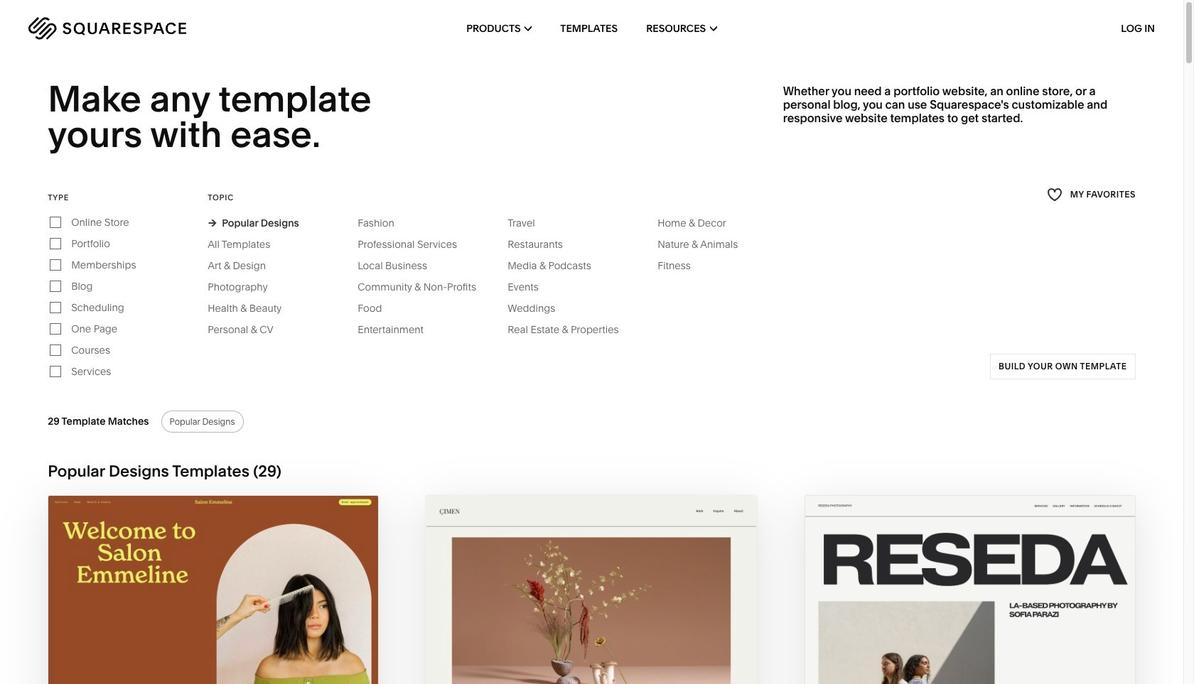 Task type: locate. For each thing, give the bounding box(es) containing it.
reseda image
[[805, 496, 1135, 684]]

çimen image
[[427, 496, 757, 684]]



Task type: vqa. For each thing, say whether or not it's contained in the screenshot.
DEMO
no



Task type: describe. For each thing, give the bounding box(es) containing it.
emmeline image
[[48, 496, 378, 684]]



